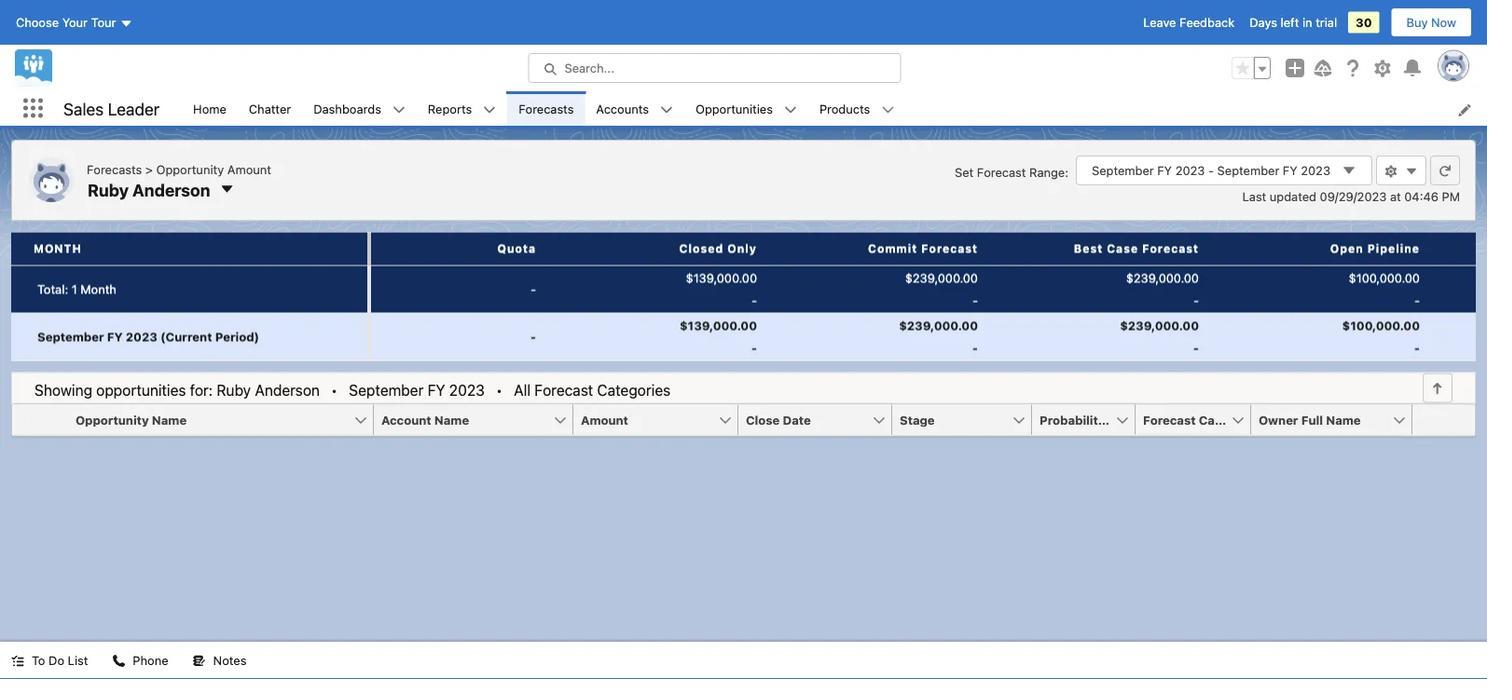 Task type: locate. For each thing, give the bounding box(es) containing it.
september up account
[[349, 381, 424, 399]]

0 horizontal spatial opportunity
[[76, 413, 149, 427]]

status containing showing opportunities for: ruby anderson
[[35, 379, 671, 402]]

name right account
[[435, 413, 469, 427]]

row containing $139,000.00
[[11, 313, 1477, 361]]

period)
[[215, 330, 259, 344]]

forecasts down search...
[[519, 101, 574, 115]]

products link
[[809, 91, 882, 126]]

1 name from the left
[[152, 413, 187, 427]]

fy down month
[[107, 330, 123, 344]]

status
[[35, 379, 671, 402]]

text default image
[[882, 103, 895, 116], [1406, 165, 1419, 178]]

owner
[[1259, 413, 1299, 427]]

forecasts > opportunity amount
[[87, 162, 271, 176]]

0 vertical spatial text default image
[[882, 103, 895, 116]]

2 name from the left
[[435, 413, 469, 427]]

2023
[[1176, 164, 1205, 178], [1301, 164, 1331, 178], [126, 330, 158, 344], [449, 381, 485, 399]]

(%)
[[1109, 413, 1132, 427]]

to do list
[[32, 654, 88, 668]]

notes
[[213, 654, 247, 668]]

1 vertical spatial ruby
[[217, 381, 251, 399]]

text default image
[[1342, 163, 1357, 178], [1385, 165, 1398, 178], [11, 655, 24, 668], [112, 655, 125, 668], [193, 655, 206, 668]]

anderson down forecasts > opportunity amount
[[133, 180, 210, 200]]

forecasts link
[[508, 91, 585, 126]]

ruby down forecasts > opportunity amount
[[88, 180, 129, 200]]

row up 'close'
[[11, 313, 1477, 361]]

forecast right commit
[[922, 243, 978, 256]]

do
[[49, 654, 64, 668]]

best
[[1074, 243, 1104, 256]]

anderson up opportunity name element
[[255, 381, 320, 399]]

0 horizontal spatial •
[[331, 381, 338, 399]]

full
[[1302, 413, 1324, 427]]

ruby up opportunity name element
[[217, 381, 251, 399]]

open
[[1331, 243, 1364, 256]]

feedback
[[1180, 15, 1235, 29]]

1 • from the left
[[331, 381, 338, 399]]

dashboards
[[314, 101, 381, 115]]

choose your tour
[[16, 15, 116, 29]]

fy
[[1158, 164, 1173, 178], [1283, 164, 1298, 178], [107, 330, 123, 344], [428, 381, 445, 399]]

text default image left to
[[11, 655, 24, 668]]

forecast right all
[[535, 381, 593, 399]]

reports list item
[[417, 91, 508, 126]]

row
[[11, 266, 1477, 313], [11, 313, 1477, 361]]

opportunities list item
[[685, 91, 809, 126]]

forecast
[[977, 165, 1026, 179], [922, 243, 978, 256], [1143, 243, 1200, 256], [535, 381, 593, 399], [1144, 413, 1196, 427]]

range:
[[1030, 165, 1069, 179]]

account name
[[381, 413, 469, 427]]

reports link
[[417, 91, 483, 126]]

forecast for set forecast range:
[[977, 165, 1026, 179]]

fy for september fy 2023
[[428, 381, 445, 399]]

anderson
[[133, 180, 210, 200], [255, 381, 320, 399]]

• left september fy 2023 on the left of the page
[[331, 381, 338, 399]]

updated
[[1270, 189, 1317, 203]]

row down only
[[11, 266, 1477, 313]]

september for september fy 2023 - september fy 2023
[[1092, 164, 1154, 178]]

name inside 'element'
[[435, 413, 469, 427]]

last updated 09/29/2023 at 04:46 pm
[[1243, 189, 1461, 203]]

1 vertical spatial text default image
[[1406, 165, 1419, 178]]

0 horizontal spatial anderson
[[133, 180, 210, 200]]

closed only
[[680, 243, 757, 256]]

forecast inside forecast category button
[[1144, 413, 1196, 427]]

1 horizontal spatial text default image
[[1406, 165, 1419, 178]]

(current
[[161, 330, 212, 344]]

opportunity name button
[[68, 405, 354, 435]]

fy up account name
[[428, 381, 445, 399]]

owner full name
[[1259, 413, 1361, 427]]

forecasts
[[519, 101, 574, 115], [87, 162, 142, 176]]

1 horizontal spatial name
[[435, 413, 469, 427]]

forecast category button
[[1136, 405, 1255, 435]]

account name element
[[374, 405, 585, 436]]

ruby anderson
[[88, 180, 210, 200]]

owner full name element
[[1252, 405, 1424, 436]]

text default image right products
[[882, 103, 895, 116]]

0 vertical spatial anderson
[[133, 180, 210, 200]]

0 vertical spatial ruby
[[88, 180, 129, 200]]

choose your tour button
[[15, 7, 134, 37]]

09/29/2023
[[1320, 189, 1387, 203]]

1 vertical spatial forecasts
[[87, 162, 142, 176]]

text default image up the 04:46
[[1406, 165, 1419, 178]]

1 horizontal spatial •
[[496, 381, 503, 399]]

september down 1
[[37, 330, 104, 344]]

opportunity down opportunities
[[76, 413, 149, 427]]

september inside september fy 2023 (current period) button
[[37, 330, 104, 344]]

1 vertical spatial amount
[[581, 413, 629, 427]]

forecast for all forecast categories
[[535, 381, 593, 399]]

text default image inside the phone button
[[112, 655, 125, 668]]

$239,000.00 - down commit forecast at the top of page
[[905, 271, 978, 308]]

leave feedback
[[1144, 15, 1235, 29]]

september right range:
[[1092, 164, 1154, 178]]

stage element
[[893, 405, 1044, 436]]

probability
[[1040, 413, 1106, 427]]

fy inside button
[[107, 330, 123, 344]]

amount
[[227, 162, 271, 176], [581, 413, 629, 427]]

2 horizontal spatial name
[[1327, 413, 1361, 427]]

amount down all forecast categories
[[581, 413, 629, 427]]

1 horizontal spatial forecasts
[[519, 101, 574, 115]]

products
[[820, 101, 871, 115]]

0 horizontal spatial ruby
[[88, 180, 129, 200]]

pipeline
[[1368, 243, 1421, 256]]

opportunity
[[156, 162, 224, 176], [76, 413, 149, 427]]

forecast right set
[[977, 165, 1026, 179]]

text default image inside to do list button
[[11, 655, 24, 668]]

1 vertical spatial $100,000.00
[[1343, 319, 1421, 333]]

$100,000.00
[[1349, 271, 1421, 285], [1343, 319, 1421, 333]]

text default image for to do list
[[11, 655, 24, 668]]

name down showing opportunities for: ruby anderson
[[152, 413, 187, 427]]

$239,000.00 -
[[905, 271, 978, 308], [1127, 271, 1200, 308], [899, 319, 978, 355], [1120, 319, 1200, 355]]

list
[[182, 91, 1488, 126]]

name
[[152, 413, 187, 427], [435, 413, 469, 427], [1327, 413, 1361, 427]]

stage
[[900, 413, 935, 427]]

search...
[[565, 61, 615, 75]]

amount element
[[574, 405, 750, 436]]

1 horizontal spatial amount
[[581, 413, 629, 427]]

accounts list item
[[585, 91, 685, 126]]

to
[[32, 654, 45, 668]]

category
[[1199, 413, 1255, 427]]

your
[[62, 15, 88, 29]]

buy now
[[1407, 15, 1457, 29]]

phone
[[133, 654, 168, 668]]

left
[[1281, 15, 1300, 29]]

september fy 2023 - september fy 2023
[[1092, 164, 1331, 178]]

0 horizontal spatial name
[[152, 413, 187, 427]]

$100,000.00 -
[[1349, 271, 1421, 308], [1343, 319, 1421, 355]]

ruby
[[88, 180, 129, 200], [217, 381, 251, 399]]

forecasts for forecasts
[[519, 101, 574, 115]]

1 vertical spatial opportunity
[[76, 413, 149, 427]]

total: 1 month button
[[30, 266, 300, 313]]

2023 inside september fy 2023 (current period) button
[[126, 330, 158, 344]]

text default image left phone
[[112, 655, 125, 668]]

forecast for commit forecast
[[922, 243, 978, 256]]

0 vertical spatial amount
[[227, 162, 271, 176]]

1 row from the top
[[11, 266, 1477, 313]]

name right the 'full'
[[1327, 413, 1361, 427]]

choose
[[16, 15, 59, 29]]

0 horizontal spatial amount
[[227, 162, 271, 176]]

now
[[1432, 15, 1457, 29]]

opportunity up ruby anderson button
[[156, 162, 224, 176]]

text default image inside notes button
[[193, 655, 206, 668]]

september fy 2023 (current period)
[[37, 330, 259, 344]]

group
[[1232, 57, 1271, 79]]

all
[[514, 381, 531, 399]]

1 horizontal spatial anderson
[[255, 381, 320, 399]]

amount inside amount button
[[581, 413, 629, 427]]

leave feedback link
[[1144, 15, 1235, 29]]

text default image left notes
[[193, 655, 206, 668]]

accounts link
[[585, 91, 660, 126]]

- inside $139,000.00 -
[[752, 341, 757, 355]]

fy up best case forecast on the right top of the page
[[1158, 164, 1173, 178]]

0 vertical spatial $100,000.00 -
[[1349, 271, 1421, 308]]

set
[[955, 165, 974, 179]]

1 horizontal spatial opportunity
[[156, 162, 224, 176]]

3 name from the left
[[1327, 413, 1361, 427]]

text default image for phone
[[112, 655, 125, 668]]

amount down chatter link
[[227, 162, 271, 176]]

0 horizontal spatial forecasts
[[87, 162, 142, 176]]

forecasts left >
[[87, 162, 142, 176]]

$139,000.00 -
[[680, 319, 757, 355]]

0 vertical spatial forecasts
[[519, 101, 574, 115]]

total:
[[37, 283, 68, 297]]

september fy 2023
[[349, 381, 485, 399]]

only
[[728, 243, 757, 256]]

forecast right (%) at right bottom
[[1144, 413, 1196, 427]]

text default image up "last updated 09/29/2023 at 04:46 pm"
[[1342, 163, 1357, 178]]

1 vertical spatial $100,000.00 -
[[1343, 319, 1421, 355]]

probability (%) element
[[1033, 405, 1147, 436]]

close date button
[[739, 405, 872, 435]]

2 row from the top
[[11, 313, 1477, 361]]

0 horizontal spatial text default image
[[882, 103, 895, 116]]

products list item
[[809, 91, 906, 126]]

open pipeline
[[1331, 243, 1421, 256]]

• left all
[[496, 381, 503, 399]]

owner full name button
[[1252, 405, 1393, 435]]

opportunities link
[[685, 91, 784, 126]]

opportunity name element
[[68, 405, 385, 436]]



Task type: describe. For each thing, give the bounding box(es) containing it.
30
[[1356, 15, 1373, 29]]

$239,000.00 - down best case forecast on the right top of the page
[[1127, 271, 1200, 308]]

$139,000.00
[[680, 319, 757, 333]]

list
[[68, 654, 88, 668]]

text default image up at
[[1385, 165, 1398, 178]]

forecasts for forecasts > opportunity amount
[[87, 162, 142, 176]]

for:
[[190, 381, 213, 399]]

text default image inside products list item
[[882, 103, 895, 116]]

stage button
[[893, 405, 1012, 435]]

amount button
[[574, 405, 718, 435]]

account
[[381, 413, 432, 427]]

home
[[193, 101, 227, 115]]

date
[[783, 413, 811, 427]]

september up last
[[1218, 164, 1280, 178]]

month
[[34, 243, 82, 256]]

close date
[[746, 413, 811, 427]]

sales
[[63, 99, 104, 119]]

name for account name
[[435, 413, 469, 427]]

days left in trial
[[1250, 15, 1338, 29]]

september for september fy 2023 (current period)
[[37, 330, 104, 344]]

to do list button
[[0, 643, 99, 680]]

commit
[[868, 243, 918, 256]]

item number image
[[12, 405, 68, 435]]

closed
[[680, 243, 724, 256]]

probability (%)
[[1040, 413, 1132, 427]]

name for opportunity name
[[152, 413, 187, 427]]

tour
[[91, 15, 116, 29]]

anderson inside button
[[133, 180, 210, 200]]

item number element
[[12, 405, 68, 436]]

ruby inside button
[[88, 180, 129, 200]]

home link
[[182, 91, 238, 126]]

dashboards link
[[302, 91, 393, 126]]

case
[[1107, 243, 1139, 256]]

all forecast categories
[[514, 381, 671, 399]]

0 vertical spatial opportunity
[[156, 162, 224, 176]]

0 vertical spatial $100,000.00
[[1349, 271, 1421, 285]]

categories
[[597, 381, 671, 399]]

opportunity inside opportunity name button
[[76, 413, 149, 427]]

1
[[72, 283, 77, 297]]

row containing $239,000.00
[[11, 266, 1477, 313]]

1 vertical spatial anderson
[[255, 381, 320, 399]]

september fy 2023 (current period) button
[[30, 314, 300, 361]]

action element
[[1413, 405, 1462, 436]]

chatter link
[[238, 91, 302, 126]]

opportunities
[[696, 101, 773, 115]]

september for september fy 2023
[[349, 381, 424, 399]]

fy for september fy 2023 - september fy 2023
[[1158, 164, 1173, 178]]

fy up updated
[[1283, 164, 1298, 178]]

accounts
[[596, 101, 649, 115]]

set forecast range:
[[955, 165, 1069, 179]]

showing opportunities for: ruby anderson
[[35, 381, 320, 399]]

opportunity name
[[76, 413, 187, 427]]

best case forecast
[[1074, 243, 1200, 256]]

account name button
[[374, 405, 553, 435]]

notes button
[[182, 643, 258, 680]]

2 • from the left
[[496, 381, 503, 399]]

close
[[746, 413, 780, 427]]

trial
[[1316, 15, 1338, 29]]

reports
[[428, 101, 472, 115]]

action image
[[1413, 405, 1462, 435]]

buy
[[1407, 15, 1428, 29]]

$239,000.00 - up stage button
[[899, 319, 978, 355]]

in
[[1303, 15, 1313, 29]]

close date element
[[739, 405, 904, 436]]

last
[[1243, 189, 1267, 203]]

chatter
[[249, 101, 291, 115]]

leader
[[108, 99, 160, 119]]

buy now button
[[1391, 7, 1473, 37]]

dashboards list item
[[302, 91, 417, 126]]

sales leader
[[63, 99, 160, 119]]

forecast category element
[[1136, 405, 1263, 436]]

month
[[81, 283, 117, 297]]

pm
[[1443, 189, 1461, 203]]

04:46
[[1405, 189, 1439, 203]]

forecast right case
[[1143, 243, 1200, 256]]

commit forecast
[[868, 243, 978, 256]]

forecast category
[[1144, 413, 1255, 427]]

showing
[[35, 381, 92, 399]]

opportunities
[[96, 381, 186, 399]]

2023 for september fy 2023 (current period)
[[126, 330, 158, 344]]

total: 1 month
[[37, 283, 117, 297]]

ruby anderson button
[[87, 177, 241, 201]]

$239,000.00 - up forecast category button
[[1120, 319, 1200, 355]]

list containing home
[[182, 91, 1488, 126]]

search... button
[[528, 53, 901, 83]]

text default image for notes
[[193, 655, 206, 668]]

2023 for september fy 2023 - september fy 2023
[[1176, 164, 1205, 178]]

fy for september fy 2023 (current period)
[[107, 330, 123, 344]]

1 horizontal spatial ruby
[[217, 381, 251, 399]]

days
[[1250, 15, 1278, 29]]

2023 for september fy 2023
[[449, 381, 485, 399]]

at
[[1391, 189, 1402, 203]]

phone button
[[101, 643, 180, 680]]



Task type: vqa. For each thing, say whether or not it's contained in the screenshot.
Commit Forecast Forecast
yes



